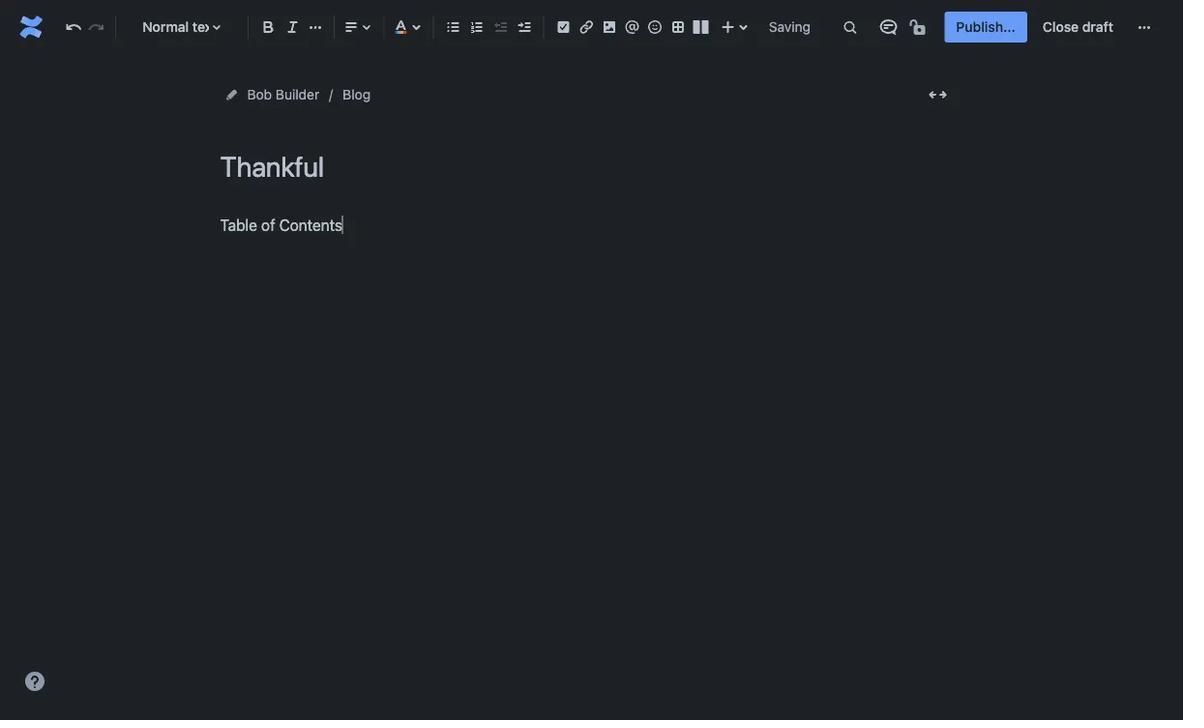 Task type: describe. For each thing, give the bounding box(es) containing it.
blog
[[343, 87, 371, 103]]

Blog post title text field
[[220, 151, 955, 183]]

normal
[[142, 19, 189, 35]]

text
[[192, 19, 217, 35]]

indent tab image
[[512, 15, 536, 39]]

action item image
[[552, 15, 575, 39]]

add image, video, or file image
[[598, 15, 621, 39]]

close
[[1043, 19, 1079, 35]]

comment icon image
[[877, 15, 900, 39]]

make page full-width image
[[926, 83, 950, 106]]

draft
[[1082, 19, 1114, 35]]

normal text
[[142, 19, 217, 35]]

link image
[[575, 15, 598, 39]]

contents
[[279, 216, 342, 234]]

saving
[[769, 19, 811, 35]]

numbered list ⌘⇧7 image
[[465, 15, 488, 39]]

table
[[220, 216, 257, 234]]

no restrictions image
[[908, 15, 931, 39]]

more image
[[1133, 15, 1156, 39]]

publish...
[[956, 19, 1016, 35]]

normal text button
[[124, 6, 240, 48]]

emoji image
[[643, 15, 667, 39]]

Main content area, start typing to enter text. text field
[[220, 212, 955, 238]]

of
[[261, 216, 275, 234]]

bob builder link
[[247, 83, 319, 106]]

confluence image
[[15, 12, 46, 43]]

more formatting image
[[304, 15, 327, 39]]



Task type: locate. For each thing, give the bounding box(es) containing it.
help image
[[23, 670, 46, 694]]

table image
[[666, 15, 690, 39]]

publish... button
[[945, 12, 1027, 43]]

layouts image
[[689, 15, 713, 39]]

redo ⌘⇧z image
[[84, 15, 108, 39]]

close draft
[[1043, 19, 1114, 35]]

close draft button
[[1031, 12, 1125, 43]]

italic ⌘i image
[[281, 15, 304, 39]]

blog link
[[343, 83, 371, 106]]

confluence image
[[15, 12, 46, 43]]

builder
[[276, 87, 319, 103]]

bob builder
[[247, 87, 319, 103]]

bob
[[247, 87, 272, 103]]

move this blog image
[[224, 87, 239, 103]]

undo ⌘z image
[[62, 15, 85, 39]]

align left image
[[340, 15, 363, 39]]

table of contents
[[220, 216, 342, 234]]

bullet list ⌘⇧8 image
[[442, 15, 465, 39]]

outdent ⇧tab image
[[489, 15, 512, 39]]

mention image
[[621, 15, 644, 39]]

find and replace image
[[838, 15, 861, 39]]

bold ⌘b image
[[257, 15, 280, 39]]



Task type: vqa. For each thing, say whether or not it's contained in the screenshot.
Project settings
no



